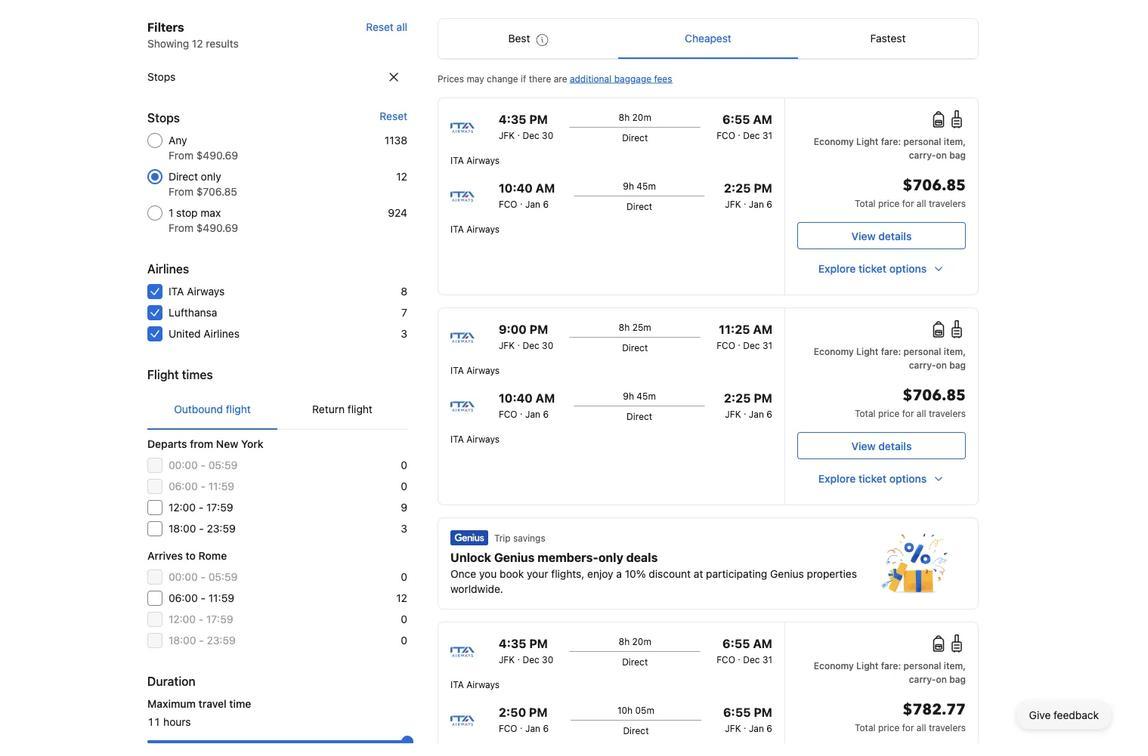 Task type: locate. For each thing, give the bounding box(es) containing it.
31 inside 11:25 am fco . dec 31
[[763, 340, 773, 351]]

3 for united airlines
[[401, 328, 408, 340]]

$490.69 down max
[[196, 222, 238, 234]]

2 total from the top
[[855, 408, 876, 419]]

8h 20m down baggage
[[619, 112, 652, 123]]

unlock
[[451, 551, 492, 565]]

showing
[[147, 37, 189, 50]]

1 $706.85 total price for all travelers from the top
[[855, 175, 967, 209]]

$490.69
[[196, 149, 238, 162], [196, 222, 238, 234]]

book
[[500, 568, 524, 581]]

item, for 6:55 am's view details button
[[945, 136, 967, 147]]

31 for view details button for 11:25 am
[[763, 340, 773, 351]]

3 from from the top
[[169, 222, 194, 234]]

-
[[201, 459, 206, 472], [201, 481, 206, 493], [199, 502, 204, 514], [199, 523, 204, 535], [201, 571, 206, 584], [201, 593, 206, 605], [199, 614, 204, 626], [199, 635, 204, 647]]

0 vertical spatial 45m
[[637, 181, 656, 191]]

06:00 down arrives to rome
[[169, 593, 198, 605]]

0 vertical spatial 12:00 - 17:59
[[169, 502, 233, 514]]

0 vertical spatial 6:55 am fco . dec 31
[[717, 112, 773, 141]]

20m for 2:25 pm
[[633, 112, 652, 123]]

total for 6:55 am
[[855, 198, 876, 209]]

2 23:59 from the top
[[207, 635, 236, 647]]

options for 6:55 am
[[890, 263, 927, 275]]

2 $490.69 from the top
[[196, 222, 238, 234]]

3 down '9'
[[401, 523, 408, 535]]

23:59 up travel on the left bottom of the page
[[207, 635, 236, 647]]

2 2:25 pm jfk . jan 6 from the top
[[725, 391, 773, 420]]

0 vertical spatial light
[[857, 136, 879, 147]]

12:00 up arrives to rome
[[169, 502, 196, 514]]

explore ticket options
[[819, 263, 927, 275], [819, 473, 927, 486]]

1 details from the top
[[879, 230, 912, 242]]

3 total from the top
[[855, 723, 876, 734]]

4:35 pm jfk . dec 30 up 2:50
[[499, 637, 554, 666]]

2 details from the top
[[879, 440, 912, 453]]

2 carry- from the top
[[910, 360, 937, 371]]

ticket
[[859, 263, 887, 275], [859, 473, 887, 486]]

jan inside 6:55 pm jfk . jan 6
[[749, 724, 765, 734]]

5 0 from the top
[[401, 635, 408, 647]]

2 price from the top
[[879, 408, 900, 419]]

1 vertical spatial 3
[[401, 523, 408, 535]]

12:00 - 17:59 down the 'to'
[[169, 614, 233, 626]]

1 vertical spatial 05:59
[[209, 571, 238, 584]]

3 price from the top
[[879, 723, 900, 734]]

8h
[[619, 112, 630, 123], [619, 322, 630, 333], [619, 637, 630, 647]]

0 vertical spatial reset
[[366, 21, 394, 33]]

2 vertical spatial 8h
[[619, 637, 630, 647]]

ticket for 11:25 am
[[859, 473, 887, 486]]

1 vertical spatial ticket
[[859, 473, 887, 486]]

only down any from $490.69
[[201, 171, 221, 183]]

1 30 from the top
[[542, 130, 554, 141]]

only up "a"
[[599, 551, 624, 565]]

2 8h 20m from the top
[[619, 637, 652, 647]]

ita airways
[[451, 155, 500, 166], [451, 224, 500, 234], [169, 286, 225, 298], [451, 365, 500, 376], [451, 434, 500, 445], [451, 680, 500, 691]]

1 vertical spatial 00:00 - 05:59
[[169, 571, 238, 584]]

4:35 pm jfk . dec 30 down if
[[499, 112, 554, 141]]

6
[[543, 199, 549, 210], [767, 199, 773, 210], [543, 409, 549, 420], [767, 409, 773, 420], [543, 724, 549, 734], [767, 724, 773, 734]]

1 vertical spatial 06:00
[[169, 593, 198, 605]]

1 2:25 pm jfk . jan 6 from the top
[[725, 181, 773, 210]]

bag for 6:55 am's view details button
[[950, 150, 967, 160]]

1 economy from the top
[[814, 136, 855, 147]]

2 explore ticket options button from the top
[[798, 466, 967, 493]]

0 vertical spatial 12
[[192, 37, 203, 50]]

2 vertical spatial travelers
[[929, 723, 967, 734]]

airways
[[467, 155, 500, 166], [467, 224, 500, 234], [187, 286, 225, 298], [467, 365, 500, 376], [467, 434, 500, 445], [467, 680, 500, 691]]

2 3 from the top
[[401, 523, 408, 535]]

2 06:00 - 11:59 from the top
[[169, 593, 234, 605]]

2 view from the top
[[852, 440, 876, 453]]

06:00 - 11:59 down from
[[169, 481, 234, 493]]

0 horizontal spatial only
[[201, 171, 221, 183]]

1 view details from the top
[[852, 230, 912, 242]]

12 up 924 at left top
[[397, 171, 408, 183]]

2 vertical spatial item,
[[945, 661, 967, 672]]

1 explore from the top
[[819, 263, 856, 275]]

0 vertical spatial carry-
[[910, 150, 937, 160]]

6 inside 6:55 pm jfk . jan 6
[[767, 724, 773, 734]]

1 9h 45m from the top
[[623, 181, 656, 191]]

4:35 for 2:50
[[499, 637, 527, 652]]

jan
[[526, 199, 541, 210], [749, 199, 765, 210], [526, 409, 541, 420], [749, 409, 765, 420], [526, 724, 541, 734], [749, 724, 765, 734]]

2 8h from the top
[[619, 322, 630, 333]]

9h 45m
[[623, 181, 656, 191], [623, 391, 656, 402]]

tab list up fees
[[439, 19, 979, 60]]

2 on from the top
[[937, 360, 948, 371]]

10:40
[[499, 181, 533, 196], [499, 391, 533, 406]]

1 vertical spatial fare:
[[882, 346, 902, 357]]

0 vertical spatial 8h 20m
[[619, 112, 652, 123]]

at
[[694, 568, 704, 581]]

travelers inside "$782.77 total price for all travelers"
[[929, 723, 967, 734]]

1 vertical spatial 10:40
[[499, 391, 533, 406]]

8h 20m for am
[[619, 112, 652, 123]]

2 vertical spatial 6:55
[[724, 706, 751, 720]]

06:00
[[169, 481, 198, 493], [169, 593, 198, 605]]

0 vertical spatial 2:25 pm jfk . jan 6
[[725, 181, 773, 210]]

2 00:00 from the top
[[169, 571, 198, 584]]

pm inside "2:50 pm fco . jan 6"
[[529, 706, 548, 720]]

7
[[402, 307, 408, 319]]

1 vertical spatial view details
[[852, 440, 912, 453]]

flight
[[226, 404, 251, 416], [348, 404, 373, 416]]

1 9h from the top
[[623, 181, 635, 191]]

view details button
[[798, 222, 967, 250], [798, 433, 967, 460]]

2 view details button from the top
[[798, 433, 967, 460]]

3 economy from the top
[[814, 661, 855, 672]]

members-
[[538, 551, 599, 565]]

airlines down lufthansa
[[204, 328, 240, 340]]

1 vertical spatial total
[[855, 408, 876, 419]]

bag
[[950, 150, 967, 160], [950, 360, 967, 371], [950, 675, 967, 685]]

hours
[[163, 717, 191, 729]]

2 options from the top
[[890, 473, 927, 486]]

30
[[542, 130, 554, 141], [542, 340, 554, 351], [542, 655, 554, 666]]

1 10:40 am fco . jan 6 from the top
[[499, 181, 555, 210]]

0 vertical spatial bag
[[950, 150, 967, 160]]

genius up book
[[494, 551, 535, 565]]

1 vertical spatial tab list
[[147, 390, 408, 431]]

give feedback button
[[1018, 703, 1112, 730]]

details for 6:55 am
[[879, 230, 912, 242]]

1 stops from the top
[[147, 71, 176, 83]]

flight for outbound flight
[[226, 404, 251, 416]]

0 vertical spatial economy light fare: personal item, carry-on bag
[[814, 136, 967, 160]]

$490.69 inside 1 stop max from $490.69
[[196, 222, 238, 234]]

0 vertical spatial view details button
[[798, 222, 967, 250]]

item, for view details button for 11:25 am
[[945, 346, 967, 357]]

0 vertical spatial 05:59
[[209, 459, 238, 472]]

1 vertical spatial bag
[[950, 360, 967, 371]]

view details button for 6:55 am
[[798, 222, 967, 250]]

$490.69 up direct only from $706.85
[[196, 149, 238, 162]]

flight right return
[[348, 404, 373, 416]]

economy light fare: personal item, carry-on bag
[[814, 136, 967, 160], [814, 346, 967, 371], [814, 661, 967, 685]]

0 vertical spatial 18:00
[[169, 523, 196, 535]]

reset inside button
[[366, 21, 394, 33]]

6:55 am fco . dec 31 for 2:25
[[717, 112, 773, 141]]

00:00 down arrives to rome
[[169, 571, 198, 584]]

2 05:59 from the top
[[209, 571, 238, 584]]

4:35 down change
[[499, 112, 527, 127]]

1 travelers from the top
[[929, 198, 967, 209]]

45m
[[637, 181, 656, 191], [637, 391, 656, 402]]

2 vertical spatial total
[[855, 723, 876, 734]]

12:00 - 17:59 up the 'to'
[[169, 502, 233, 514]]

reset all
[[366, 21, 408, 33]]

personal for view details button for 11:25 am
[[904, 346, 942, 357]]

tab list
[[439, 19, 979, 60], [147, 390, 408, 431]]

2 vertical spatial on
[[937, 675, 948, 685]]

1 item, from the top
[[945, 136, 967, 147]]

explore
[[819, 263, 856, 275], [819, 473, 856, 486]]

11:59 for rome
[[209, 593, 234, 605]]

2 vertical spatial bag
[[950, 675, 967, 685]]

18:00 - 23:59 up rome
[[169, 523, 236, 535]]

from down any
[[169, 149, 194, 162]]

23:59 up rome
[[207, 523, 236, 535]]

1 vertical spatial 20m
[[633, 637, 652, 647]]

2 vertical spatial 31
[[763, 655, 773, 666]]

1 vertical spatial 00:00
[[169, 571, 198, 584]]

12 left "results"
[[192, 37, 203, 50]]

best image
[[537, 34, 549, 46], [537, 34, 549, 46]]

0 vertical spatial 20m
[[633, 112, 652, 123]]

3 for from the top
[[903, 723, 915, 734]]

2 6:55 am fco . dec 31 from the top
[[717, 637, 773, 666]]

2 vertical spatial for
[[903, 723, 915, 734]]

1 6:55 am fco . dec 31 from the top
[[717, 112, 773, 141]]

from up stop
[[169, 186, 194, 198]]

2 17:59 from the top
[[206, 614, 233, 626]]

0 vertical spatial 31
[[763, 130, 773, 141]]

filters
[[147, 20, 184, 34]]

2 ticket from the top
[[859, 473, 887, 486]]

options for 11:25 am
[[890, 473, 927, 486]]

17:59
[[206, 502, 233, 514], [206, 614, 233, 626]]

1 vertical spatial from
[[169, 186, 194, 198]]

4:35 down worldwide.
[[499, 637, 527, 652]]

fastest
[[871, 32, 906, 45]]

1 vertical spatial 30
[[542, 340, 554, 351]]

return flight button
[[278, 390, 408, 430]]

3
[[401, 328, 408, 340], [401, 523, 408, 535]]

3 carry- from the top
[[910, 675, 937, 685]]

0 horizontal spatial airlines
[[147, 262, 189, 276]]

1 bag from the top
[[950, 150, 967, 160]]

$782.77 total price for all travelers
[[855, 700, 967, 734]]

all
[[397, 21, 408, 33], [917, 198, 927, 209], [917, 408, 927, 419], [917, 723, 927, 734]]

2:25 pm jfk . jan 6
[[725, 181, 773, 210], [725, 391, 773, 420]]

11:59
[[209, 481, 234, 493], [209, 593, 234, 605]]

3 on from the top
[[937, 675, 948, 685]]

view for 6:55 am
[[852, 230, 876, 242]]

2 stops from the top
[[147, 111, 180, 125]]

0 vertical spatial 06:00 - 11:59
[[169, 481, 234, 493]]

1 carry- from the top
[[910, 150, 937, 160]]

20m down baggage
[[633, 112, 652, 123]]

18:00 up arrives to rome
[[169, 523, 196, 535]]

view details for 11:25 am
[[852, 440, 912, 453]]

8h left '25m'
[[619, 322, 630, 333]]

on for view details button for 11:25 am
[[937, 360, 948, 371]]

2 10:40 from the top
[[499, 391, 533, 406]]

31
[[763, 130, 773, 141], [763, 340, 773, 351], [763, 655, 773, 666]]

9h for 4:35 pm
[[623, 181, 635, 191]]

0 vertical spatial $706.85 total price for all travelers
[[855, 175, 967, 209]]

0 vertical spatial 8h
[[619, 112, 630, 123]]

light for view details button for 11:25 am
[[857, 346, 879, 357]]

8h 20m down 10%
[[619, 637, 652, 647]]

stops up any
[[147, 111, 180, 125]]

1 vertical spatial explore ticket options
[[819, 473, 927, 486]]

1 4:35 from the top
[[499, 112, 527, 127]]

2 for from the top
[[903, 408, 915, 419]]

0 vertical spatial genius
[[494, 551, 535, 565]]

2 20m from the top
[[633, 637, 652, 647]]

8h 25m
[[619, 322, 652, 333]]

explore ticket options for 11:25 am
[[819, 473, 927, 486]]

0 vertical spatial ticket
[[859, 263, 887, 275]]

1 vertical spatial price
[[879, 408, 900, 419]]

0 vertical spatial airlines
[[147, 262, 189, 276]]

1 00:00 - 05:59 from the top
[[169, 459, 238, 472]]

flight up new
[[226, 404, 251, 416]]

1 from from the top
[[169, 149, 194, 162]]

9h
[[623, 181, 635, 191], [623, 391, 635, 402]]

ita
[[451, 155, 464, 166], [451, 224, 464, 234], [169, 286, 184, 298], [451, 365, 464, 376], [451, 434, 464, 445], [451, 680, 464, 691]]

11:59 down new
[[209, 481, 234, 493]]

0 vertical spatial for
[[903, 198, 915, 209]]

properties
[[807, 568, 858, 581]]

12:00 - 17:59 for to
[[169, 614, 233, 626]]

2 vertical spatial fare:
[[882, 661, 902, 672]]

0 vertical spatial travelers
[[929, 198, 967, 209]]

8h down "a"
[[619, 637, 630, 647]]

1 06:00 - 11:59 from the top
[[169, 481, 234, 493]]

1 price from the top
[[879, 198, 900, 209]]

05:59 down new
[[209, 459, 238, 472]]

airlines
[[147, 262, 189, 276], [204, 328, 240, 340]]

10:40 am fco . jan 6 for 9:00
[[499, 391, 555, 420]]

1 45m from the top
[[637, 181, 656, 191]]

4:35 pm jfk . dec 30
[[499, 112, 554, 141], [499, 637, 554, 666]]

$706.85 total price for all travelers for 11:25 am
[[855, 386, 967, 419]]

economy for view details button for 11:25 am
[[814, 346, 855, 357]]

fco
[[717, 130, 736, 141], [499, 199, 518, 210], [717, 340, 736, 351], [499, 409, 518, 420], [717, 655, 736, 666], [499, 724, 518, 734]]

11:59 down rome
[[209, 593, 234, 605]]

$490.69 inside any from $490.69
[[196, 149, 238, 162]]

06:00 - 11:59 for from
[[169, 481, 234, 493]]

2:25 for 11:25
[[725, 391, 751, 406]]

item,
[[945, 136, 967, 147], [945, 346, 967, 357], [945, 661, 967, 672]]

3 down 7
[[401, 328, 408, 340]]

explore ticket options button for 6:55 am
[[798, 256, 967, 283]]

17:59 down rome
[[206, 614, 233, 626]]

2 0 from the top
[[401, 481, 408, 493]]

00:00
[[169, 459, 198, 472], [169, 571, 198, 584]]

airlines up lufthansa
[[147, 262, 189, 276]]

1 on from the top
[[937, 150, 948, 160]]

2 vertical spatial 30
[[542, 655, 554, 666]]

2 bag from the top
[[950, 360, 967, 371]]

price inside "$782.77 total price for all travelers"
[[879, 723, 900, 734]]

06:00 - 11:59 down the 'to'
[[169, 593, 234, 605]]

a
[[617, 568, 622, 581]]

18:00 - 23:59 up "duration"
[[169, 635, 236, 647]]

8h down additional baggage fees link
[[619, 112, 630, 123]]

there
[[529, 73, 552, 84]]

1 vertical spatial 23:59
[[207, 635, 236, 647]]

8h 20m
[[619, 112, 652, 123], [619, 637, 652, 647]]

travelers for 6:55 am
[[929, 198, 967, 209]]

1 ticket from the top
[[859, 263, 887, 275]]

2 30 from the top
[[542, 340, 554, 351]]

from
[[169, 149, 194, 162], [169, 186, 194, 198], [169, 222, 194, 234]]

2 00:00 - 05:59 from the top
[[169, 571, 238, 584]]

flight for return flight
[[348, 404, 373, 416]]

2:25 for 6:55
[[725, 181, 751, 196]]

only
[[201, 171, 221, 183], [599, 551, 624, 565]]

1 12:00 from the top
[[169, 502, 196, 514]]

0 vertical spatial 2:25
[[725, 181, 751, 196]]

1 10:40 from the top
[[499, 181, 533, 196]]

1 vertical spatial item,
[[945, 346, 967, 357]]

results
[[206, 37, 239, 50]]

1 vertical spatial light
[[857, 346, 879, 357]]

travel
[[199, 698, 227, 711]]

total
[[855, 198, 876, 209], [855, 408, 876, 419], [855, 723, 876, 734]]

00:00 - 05:59 down from
[[169, 459, 238, 472]]

1 06:00 from the top
[[169, 481, 198, 493]]

1 vertical spatial 18:00
[[169, 635, 196, 647]]

trip
[[495, 533, 511, 544]]

2 10:40 am fco . jan 6 from the top
[[499, 391, 555, 420]]

2 vertical spatial economy light fare: personal item, carry-on bag
[[814, 661, 967, 685]]

1 for from the top
[[903, 198, 915, 209]]

10%
[[625, 568, 646, 581]]

2 2:25 from the top
[[725, 391, 751, 406]]

17:59 up rome
[[206, 502, 233, 514]]

0 vertical spatial 9h 45m
[[623, 181, 656, 191]]

12:00 up "duration"
[[169, 614, 196, 626]]

6:55 for 6:55 pm
[[723, 637, 751, 652]]

tab list containing outbound flight
[[147, 390, 408, 431]]

0 vertical spatial only
[[201, 171, 221, 183]]

06:00 down 'departs'
[[169, 481, 198, 493]]

1 vertical spatial 17:59
[[206, 614, 233, 626]]

1 personal from the top
[[904, 136, 942, 147]]

0 vertical spatial $490.69
[[196, 149, 238, 162]]

for inside "$782.77 total price for all travelers"
[[903, 723, 915, 734]]

18:00 up "duration"
[[169, 635, 196, 647]]

12:00 - 17:59
[[169, 502, 233, 514], [169, 614, 233, 626]]

0 vertical spatial 17:59
[[206, 502, 233, 514]]

1 options from the top
[[890, 263, 927, 275]]

from inside 1 stop max from $490.69
[[169, 222, 194, 234]]

1 vertical spatial 10:40 am fco . jan 6
[[499, 391, 555, 420]]

1 vertical spatial 12
[[397, 171, 408, 183]]

tab list up york
[[147, 390, 408, 431]]

11:59 for new
[[209, 481, 234, 493]]

0 vertical spatial 23:59
[[207, 523, 236, 535]]

1 vertical spatial carry-
[[910, 360, 937, 371]]

genius
[[494, 551, 535, 565], [771, 568, 805, 581]]

1 vertical spatial 4:35 pm jfk . dec 30
[[499, 637, 554, 666]]

00:00 - 05:59 down rome
[[169, 571, 238, 584]]

1 vertical spatial 06:00 - 11:59
[[169, 593, 234, 605]]

1 vertical spatial economy light fare: personal item, carry-on bag
[[814, 346, 967, 371]]

direct inside direct only from $706.85
[[169, 171, 198, 183]]

2 flight from the left
[[348, 404, 373, 416]]

2 18:00 - 23:59 from the top
[[169, 635, 236, 647]]

0 vertical spatial options
[[890, 263, 927, 275]]

20m down 10%
[[633, 637, 652, 647]]

1 vertical spatial economy
[[814, 346, 855, 357]]

4:35 for 10:40
[[499, 112, 527, 127]]

0 vertical spatial 10:40
[[499, 181, 533, 196]]

genius left properties
[[771, 568, 805, 581]]

1 vertical spatial 4:35
[[499, 637, 527, 652]]

1 vertical spatial stops
[[147, 111, 180, 125]]

2 vertical spatial from
[[169, 222, 194, 234]]

stops down the showing
[[147, 71, 176, 83]]

17:59 for new
[[206, 502, 233, 514]]

00:00 - 05:59
[[169, 459, 238, 472], [169, 571, 238, 584]]

$706.85 for 9:00 pm
[[903, 386, 967, 407]]

0
[[401, 459, 408, 472], [401, 481, 408, 493], [401, 571, 408, 584], [401, 614, 408, 626], [401, 635, 408, 647]]

0 vertical spatial 9h
[[623, 181, 635, 191]]

1 view details button from the top
[[798, 222, 967, 250]]

6:55 pm jfk . jan 6
[[724, 706, 773, 734]]

1 00:00 from the top
[[169, 459, 198, 472]]

1 vertical spatial 18:00 - 23:59
[[169, 635, 236, 647]]

1 8h from the top
[[619, 112, 630, 123]]

9h 45m for 11:25
[[623, 391, 656, 402]]

fco inside "2:50 pm fco . jan 6"
[[499, 724, 518, 734]]

45m for 6:55 am
[[637, 181, 656, 191]]

1 explore ticket options from the top
[[819, 263, 927, 275]]

00:00 down 'departs'
[[169, 459, 198, 472]]

1 11:59 from the top
[[209, 481, 234, 493]]

1 4:35 pm jfk . dec 30 from the top
[[499, 112, 554, 141]]

30 inside 9:00 pm jfk . dec 30
[[542, 340, 554, 351]]

1 vertical spatial 45m
[[637, 391, 656, 402]]

1 vertical spatial details
[[879, 440, 912, 453]]

0 vertical spatial fare:
[[882, 136, 902, 147]]

1 vertical spatial for
[[903, 408, 915, 419]]

from inside any from $490.69
[[169, 149, 194, 162]]

. inside 11:25 am fco . dec 31
[[738, 337, 741, 348]]

1 $490.69 from the top
[[196, 149, 238, 162]]

12 left worldwide.
[[397, 593, 408, 605]]

reset
[[366, 21, 394, 33], [380, 110, 408, 123]]

1 explore ticket options button from the top
[[798, 256, 967, 283]]

1 vertical spatial options
[[890, 473, 927, 486]]

0 vertical spatial 06:00
[[169, 481, 198, 493]]

1 18:00 from the top
[[169, 523, 196, 535]]

05:59 down rome
[[209, 571, 238, 584]]

light for 6:55 am's view details button
[[857, 136, 879, 147]]

00:00 for departs
[[169, 459, 198, 472]]

1 31 from the top
[[763, 130, 773, 141]]

1 vertical spatial 9h
[[623, 391, 635, 402]]

total inside "$782.77 total price for all travelers"
[[855, 723, 876, 734]]

1 vertical spatial 12:00 - 17:59
[[169, 614, 233, 626]]

tab list containing best
[[439, 19, 979, 60]]

savings
[[514, 533, 546, 544]]

united airlines
[[169, 328, 240, 340]]

2 4:35 from the top
[[499, 637, 527, 652]]

1 18:00 - 23:59 from the top
[[169, 523, 236, 535]]

from down stop
[[169, 222, 194, 234]]

06:00 for departs
[[169, 481, 198, 493]]

1 horizontal spatial airlines
[[204, 328, 240, 340]]

1 12:00 - 17:59 from the top
[[169, 502, 233, 514]]

cheapest button
[[619, 19, 799, 58]]

fare:
[[882, 136, 902, 147], [882, 346, 902, 357], [882, 661, 902, 672]]

0 vertical spatial 12:00
[[169, 502, 196, 514]]

outbound flight button
[[147, 390, 278, 430]]

8h 20m for pm
[[619, 637, 652, 647]]

2 travelers from the top
[[929, 408, 967, 419]]

2 personal from the top
[[904, 346, 942, 357]]

0 vertical spatial 4:35
[[499, 112, 527, 127]]

0 vertical spatial 30
[[542, 130, 554, 141]]

0 vertical spatial 11:59
[[209, 481, 234, 493]]

genius image
[[451, 531, 489, 546], [451, 531, 489, 546], [882, 534, 948, 594]]

tab list for unlock genius members-only deals
[[439, 19, 979, 60]]

30 for 6:55 am's view details button
[[542, 130, 554, 141]]

18:00
[[169, 523, 196, 535], [169, 635, 196, 647]]

2 12:00 from the top
[[169, 614, 196, 626]]

1 vertical spatial $706.85 total price for all travelers
[[855, 386, 967, 419]]

1 vertical spatial 31
[[763, 340, 773, 351]]

any
[[169, 134, 187, 147]]

for for 6:55 am
[[903, 198, 915, 209]]

0 vertical spatial item,
[[945, 136, 967, 147]]

1 horizontal spatial only
[[599, 551, 624, 565]]

light
[[857, 136, 879, 147], [857, 346, 879, 357], [857, 661, 879, 672]]

06:00 for arrives
[[169, 593, 198, 605]]

2 18:00 from the top
[[169, 635, 196, 647]]

2 12:00 - 17:59 from the top
[[169, 614, 233, 626]]

2 item, from the top
[[945, 346, 967, 357]]

change
[[487, 73, 519, 84]]

1 vertical spatial reset
[[380, 110, 408, 123]]

1 light from the top
[[857, 136, 879, 147]]

view for 11:25 am
[[852, 440, 876, 453]]



Task type: describe. For each thing, give the bounding box(es) containing it.
to
[[186, 550, 196, 563]]

2:50 pm fco . jan 6
[[499, 706, 549, 734]]

participating
[[707, 568, 768, 581]]

05:59 for new
[[209, 459, 238, 472]]

3 30 from the top
[[542, 655, 554, 666]]

personal for 6:55 am's view details button
[[904, 136, 942, 147]]

. inside "2:50 pm fco . jan 6"
[[520, 721, 523, 731]]

1
[[169, 207, 173, 219]]

6:55 inside 6:55 pm jfk . jan 6
[[724, 706, 751, 720]]

time
[[229, 698, 251, 711]]

$706.85 for 4:35 pm
[[903, 175, 967, 196]]

travelers for 11:25 am
[[929, 408, 967, 419]]

3 bag from the top
[[950, 675, 967, 685]]

3 for 18:00 - 23:59
[[401, 523, 408, 535]]

any from $490.69
[[169, 134, 238, 162]]

00:00 for arrives
[[169, 571, 198, 584]]

best
[[509, 32, 531, 45]]

direct only from $706.85
[[169, 171, 237, 198]]

prices
[[438, 73, 464, 84]]

reset for reset
[[380, 110, 408, 123]]

1 economy light fare: personal item, carry-on bag from the top
[[814, 136, 967, 160]]

3 0 from the top
[[401, 571, 408, 584]]

all inside button
[[397, 21, 408, 33]]

6:55 am fco . dec 31 for 6:55
[[717, 637, 773, 666]]

8h for view details button for 11:25 am
[[619, 322, 630, 333]]

$706.85 total price for all travelers for 6:55 am
[[855, 175, 967, 209]]

arrives
[[147, 550, 183, 563]]

3 economy light fare: personal item, carry-on bag from the top
[[814, 661, 967, 685]]

best button
[[439, 19, 619, 58]]

. inside 6:55 pm jfk . jan 6
[[744, 721, 747, 731]]

924
[[388, 207, 408, 219]]

2 vertical spatial 12
[[397, 593, 408, 605]]

2:25 pm jfk . jan 6 for 11:25
[[725, 391, 773, 420]]

cheapest
[[685, 32, 732, 45]]

11
[[147, 717, 161, 729]]

only inside direct only from $706.85
[[201, 171, 221, 183]]

8h for 6:55 am's view details button
[[619, 112, 630, 123]]

1 fare: from the top
[[882, 136, 902, 147]]

deals
[[627, 551, 658, 565]]

once
[[451, 568, 477, 581]]

jan inside "2:50 pm fco . jan 6"
[[526, 724, 541, 734]]

fastest button
[[799, 19, 979, 58]]

ticket for 6:55 am
[[859, 263, 887, 275]]

10:40 for 9:00
[[499, 391, 533, 406]]

9:00 pm jfk . dec 30
[[499, 323, 554, 351]]

30 for view details button for 11:25 am
[[542, 340, 554, 351]]

2:25 pm jfk . jan 6 for 6:55
[[725, 181, 773, 210]]

6:55 for 2:25 pm
[[723, 112, 751, 127]]

23:59 for rome
[[207, 635, 236, 647]]

enjoy
[[588, 568, 614, 581]]

1 stop max from $490.69
[[169, 207, 238, 234]]

view details for 6:55 am
[[852, 230, 912, 242]]

18:00 for departs
[[169, 523, 196, 535]]

explore ticket options button for 11:25 am
[[798, 466, 967, 493]]

showing 12 results
[[147, 37, 239, 50]]

carry- for view details button for 11:25 am
[[910, 360, 937, 371]]

york
[[241, 438, 264, 451]]

times
[[182, 368, 213, 382]]

are
[[554, 73, 568, 84]]

$782.77
[[903, 700, 967, 721]]

jfk inside 6:55 pm jfk . jan 6
[[726, 724, 742, 734]]

3 light from the top
[[857, 661, 879, 672]]

9:00
[[499, 323, 527, 337]]

1 0 from the top
[[401, 459, 408, 472]]

4 0 from the top
[[401, 614, 408, 626]]

0 horizontal spatial genius
[[494, 551, 535, 565]]

jfk inside 9:00 pm jfk . dec 30
[[499, 340, 515, 351]]

8
[[401, 286, 408, 298]]

pm inside 6:55 pm jfk . jan 6
[[754, 706, 773, 720]]

. inside 9:00 pm jfk . dec 30
[[518, 337, 520, 348]]

23:59 for new
[[207, 523, 236, 535]]

6 inside "2:50 pm fco . jan 6"
[[543, 724, 549, 734]]

10:40 for 4:35
[[499, 181, 533, 196]]

additional
[[570, 73, 612, 84]]

stop
[[176, 207, 198, 219]]

feedback
[[1054, 710, 1100, 722]]

05m
[[636, 706, 655, 716]]

fees
[[655, 73, 673, 84]]

worldwide.
[[451, 584, 504, 596]]

12:00 for arrives
[[169, 614, 196, 626]]

flights,
[[552, 568, 585, 581]]

3 personal from the top
[[904, 661, 942, 672]]

18:00 - 23:59 for from
[[169, 523, 236, 535]]

1138
[[385, 134, 408, 147]]

for for 11:25 am
[[903, 408, 915, 419]]

4:35 pm jfk . dec 30 for 10:40
[[499, 112, 554, 141]]

2 fare: from the top
[[882, 346, 902, 357]]

3 31 from the top
[[763, 655, 773, 666]]

max
[[201, 207, 221, 219]]

2 economy light fare: personal item, carry-on bag from the top
[[814, 346, 967, 371]]

11:25
[[719, 323, 751, 337]]

all inside "$782.77 total price for all travelers"
[[917, 723, 927, 734]]

unlock genius members-only deals once you book your flights, enjoy a 10% discount at participating genius properties worldwide.
[[451, 551, 858, 596]]

if
[[521, 73, 527, 84]]

only inside unlock genius members-only deals once you book your flights, enjoy a 10% discount at participating genius properties worldwide.
[[599, 551, 624, 565]]

arrives to rome
[[147, 550, 227, 563]]

flight times
[[147, 368, 213, 382]]

dec inside 9:00 pm jfk . dec 30
[[523, 340, 540, 351]]

your
[[527, 568, 549, 581]]

9
[[401, 502, 408, 514]]

details for 11:25 am
[[879, 440, 912, 453]]

3 fare: from the top
[[882, 661, 902, 672]]

return
[[312, 404, 345, 416]]

may
[[467, 73, 485, 84]]

45m for 11:25 am
[[637, 391, 656, 402]]

am inside 11:25 am fco . dec 31
[[754, 323, 773, 337]]

10h 05m
[[618, 706, 655, 716]]

economy for 6:55 am's view details button
[[814, 136, 855, 147]]

12:00 - 17:59 for from
[[169, 502, 233, 514]]

12:00 for departs
[[169, 502, 196, 514]]

view details button for 11:25 am
[[798, 433, 967, 460]]

1 horizontal spatial genius
[[771, 568, 805, 581]]

on for 6:55 am's view details button
[[937, 150, 948, 160]]

18:00 for arrives
[[169, 635, 196, 647]]

pm inside 9:00 pm jfk . dec 30
[[530, 323, 549, 337]]

25m
[[633, 322, 652, 333]]

carry- for 6:55 am's view details button
[[910, 150, 937, 160]]

from
[[190, 438, 213, 451]]

from inside direct only from $706.85
[[169, 186, 194, 198]]

3 item, from the top
[[945, 661, 967, 672]]

9h 45m for 6:55
[[623, 181, 656, 191]]

06:00 - 11:59 for to
[[169, 593, 234, 605]]

outbound flight
[[174, 404, 251, 416]]

you
[[480, 568, 497, 581]]

explore for 6:55 am
[[819, 263, 856, 275]]

3 8h from the top
[[619, 637, 630, 647]]

9h for 9:00 pm
[[623, 391, 635, 402]]

additional baggage fees link
[[570, 73, 673, 84]]

10:40 am fco . jan 6 for 4:35
[[499, 181, 555, 210]]

fco inside 11:25 am fco . dec 31
[[717, 340, 736, 351]]

prices may change if there are additional baggage fees
[[438, 73, 673, 84]]

give feedback
[[1030, 710, 1100, 722]]

2:50
[[499, 706, 527, 720]]

00:00 - 05:59 for to
[[169, 571, 238, 584]]

departs
[[147, 438, 187, 451]]

discount
[[649, 568, 691, 581]]

reset button
[[380, 109, 408, 124]]

total for 11:25 am
[[855, 408, 876, 419]]

10h
[[618, 706, 633, 716]]

lufthansa
[[169, 307, 217, 319]]

00:00 - 05:59 for from
[[169, 459, 238, 472]]

give
[[1030, 710, 1052, 722]]

11:25 am fco . dec 31
[[717, 323, 773, 351]]

maximum travel time 11 hours
[[147, 698, 251, 729]]

explore for 11:25 am
[[819, 473, 856, 486]]

20m for 6:55 pm
[[633, 637, 652, 647]]

flight
[[147, 368, 179, 382]]

outbound
[[174, 404, 223, 416]]

reset all button
[[366, 18, 408, 36]]

rome
[[199, 550, 227, 563]]

05:59 for rome
[[209, 571, 238, 584]]

duration
[[147, 675, 196, 689]]

return flight
[[312, 404, 373, 416]]

$706.85 inside direct only from $706.85
[[196, 186, 237, 198]]

1 vertical spatial airlines
[[204, 328, 240, 340]]

price for 6:55 am
[[879, 198, 900, 209]]

4:35 pm jfk . dec 30 for 2:50
[[499, 637, 554, 666]]

31 for 6:55 am's view details button
[[763, 130, 773, 141]]

new
[[216, 438, 238, 451]]

trip savings
[[495, 533, 546, 544]]

united
[[169, 328, 201, 340]]

baggage
[[615, 73, 652, 84]]

18:00 - 23:59 for to
[[169, 635, 236, 647]]

maximum
[[147, 698, 196, 711]]

dec inside 11:25 am fco . dec 31
[[744, 340, 760, 351]]

bag for view details button for 11:25 am
[[950, 360, 967, 371]]

tab list for 06:00 - 11:59
[[147, 390, 408, 431]]

explore ticket options for 6:55 am
[[819, 263, 927, 275]]

departs from new york
[[147, 438, 264, 451]]

17:59 for rome
[[206, 614, 233, 626]]



Task type: vqa. For each thing, say whether or not it's contained in the screenshot.
the Register
no



